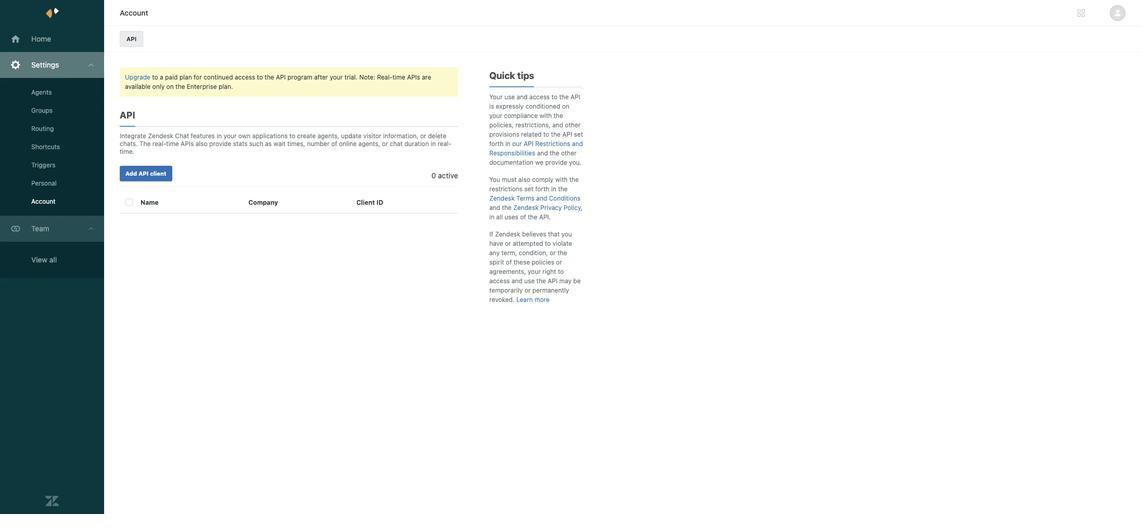 Task type: vqa. For each thing, say whether or not it's contained in the screenshot.
of within INTEGRATE ZENDESK CHAT FEATURES IN YOUR OWN APPLICATIONS TO CREATE AGENTS, UPDATE VISITOR INFORMATION, OR DELETE CHATS. THE REAL-TIME APIS ALSO PROVIDE STATS SUCH AS WAIT TIMES, NUMBER OF ONLINE AGENTS, OR CHAT DURATION IN REAL- TIME.
yes



Task type: locate. For each thing, give the bounding box(es) containing it.
with inside your use and access to the api is expressly conditioned on your compliance with the policies, restrictions, and other provisions related to the api set forth in our
[[540, 112, 552, 120]]

1 vertical spatial time
[[166, 140, 179, 148]]

to left create
[[290, 132, 295, 140]]

0 vertical spatial forth
[[489, 140, 504, 148]]

on down the paid
[[166, 83, 174, 91]]

time left are
[[393, 73, 405, 81]]

0 horizontal spatial apis
[[181, 140, 194, 148]]

with right comply
[[555, 176, 568, 184]]

zendesk inside integrate zendesk chat features in your own applications to create agents, update visitor information, or delete chats. the real-time apis also provide stats such as wait times, number of online agents, or chat duration in real- time.
[[148, 132, 173, 140]]

the down the "violate"
[[558, 249, 567, 257]]

1 vertical spatial forth
[[535, 185, 549, 193]]

to inside integrate zendesk chat features in your own applications to create agents, update visitor information, or delete chats. the real-time apis also provide stats such as wait times, number of online agents, or chat duration in real- time.
[[290, 132, 295, 140]]

of
[[331, 140, 337, 148], [520, 213, 526, 221], [506, 259, 512, 267]]

is
[[489, 103, 494, 110]]

0 vertical spatial provide
[[209, 140, 231, 148]]

revoked.
[[489, 296, 515, 304]]

in inside you must also comply with the restrictions set forth in the zendesk terms and conditions and the zendesk privacy policy
[[551, 185, 556, 193]]

and inside and the other documentation we provide you.
[[537, 149, 548, 157]]

own
[[238, 132, 250, 140]]

delete
[[428, 132, 446, 140]]

other inside your use and access to the api is expressly conditioned on your compliance with the policies, restrictions, and other provisions related to the api set forth in our
[[565, 121, 581, 129]]

the up conditions
[[558, 185, 568, 193]]

add api client
[[125, 170, 166, 177]]

the left program
[[265, 73, 274, 81]]

the left api.
[[528, 213, 537, 221]]

or left delete
[[420, 132, 426, 140]]

account up api button
[[120, 8, 148, 17]]

you
[[489, 176, 500, 184]]

0 vertical spatial account
[[120, 8, 148, 17]]

zendesk
[[148, 132, 173, 140], [489, 195, 515, 203], [513, 204, 539, 212], [495, 231, 520, 238]]

duration
[[405, 140, 429, 148]]

in
[[217, 132, 222, 140], [431, 140, 436, 148], [505, 140, 511, 148], [551, 185, 556, 193], [489, 213, 495, 221]]

0 vertical spatial access
[[235, 73, 255, 81]]

zendesk left chat at the left top of page
[[148, 132, 173, 140]]

1 horizontal spatial access
[[489, 278, 510, 285]]

use up learn more link
[[524, 278, 535, 285]]

integrate
[[120, 132, 146, 140]]

0 vertical spatial apis
[[407, 73, 420, 81]]

your down policies
[[528, 268, 541, 276]]

2 vertical spatial access
[[489, 278, 510, 285]]

to up the restrictions
[[543, 131, 549, 138]]

shortcuts
[[31, 143, 60, 151]]

0 vertical spatial set
[[574, 131, 583, 138]]

0 horizontal spatial with
[[540, 112, 552, 120]]

of right uses
[[520, 213, 526, 221]]

add api client button
[[120, 166, 172, 182]]

policies,
[[489, 121, 514, 129]]

api inside to a paid plan for continued access to the api program after your trial. note: real-time apis are available only on the enterprise plan.
[[276, 73, 286, 81]]

access up temporarily on the left of the page
[[489, 278, 510, 285]]

real-
[[152, 140, 166, 148], [438, 140, 452, 148]]

learn more
[[516, 296, 550, 304]]

term,
[[502, 249, 517, 257]]

if zendesk believes that you have or attempted to violate any term, condition, or the spirit of these policies or agreements, your right to access and use the api may be temporarily or permanently revoked.
[[489, 231, 581, 304]]

zendesk up have
[[495, 231, 520, 238]]

routing
[[31, 125, 54, 133]]

condition,
[[519, 249, 548, 257]]

agents, right "online"
[[358, 140, 380, 148]]

zendesk down "terms"
[[513, 204, 539, 212]]

1 vertical spatial apis
[[181, 140, 194, 148]]

1 horizontal spatial on
[[562, 103, 569, 110]]

1 horizontal spatial account
[[120, 8, 148, 17]]

0 vertical spatial also
[[196, 140, 208, 148]]

your left trial.
[[330, 73, 343, 81]]

forth down comply
[[535, 185, 549, 193]]

provide inside and the other documentation we provide you.
[[545, 159, 567, 167]]

1 vertical spatial provide
[[545, 159, 567, 167]]

and up we
[[537, 149, 548, 157]]

applications
[[252, 132, 288, 140]]

on inside to a paid plan for continued access to the api program after your trial. note: real-time apis are available only on the enterprise plan.
[[166, 83, 174, 91]]

api inside api restrictions and responsibilities
[[524, 140, 534, 148]]

provide inside integrate zendesk chat features in your own applications to create agents, update visitor information, or delete chats. the real-time apis also provide stats such as wait times, number of online agents, or chat duration in real- time.
[[209, 140, 231, 148]]

provide right we
[[545, 159, 567, 167]]

other up the restrictions
[[565, 121, 581, 129]]

in left our
[[505, 140, 511, 148]]

of inside if zendesk believes that you have or attempted to violate any term, condition, or the spirit of these policies or agreements, your right to access and use the api may be temporarily or permanently revoked.
[[506, 259, 512, 267]]

conditioned
[[526, 103, 560, 110]]

all right view
[[49, 256, 57, 264]]

violate
[[553, 240, 572, 248]]

the down conditioned at the top left of page
[[554, 112, 563, 120]]

of left "online"
[[331, 140, 337, 148]]

of down term,
[[506, 259, 512, 267]]

in up conditions
[[551, 185, 556, 193]]

in inside your use and access to the api is expressly conditioned on your compliance with the policies, restrictions, and other provisions related to the api set forth in our
[[505, 140, 511, 148]]

more
[[535, 296, 550, 304]]

to
[[152, 73, 158, 81], [257, 73, 263, 81], [552, 93, 558, 101], [543, 131, 549, 138], [290, 132, 295, 140], [545, 240, 551, 248], [558, 268, 564, 276]]

any
[[489, 249, 500, 257]]

learn
[[516, 296, 533, 304]]

set up "terms"
[[524, 185, 534, 193]]

zendesk terms and conditions link
[[489, 195, 581, 203]]

1 horizontal spatial of
[[506, 259, 512, 267]]

0 horizontal spatial set
[[524, 185, 534, 193]]

1 vertical spatial set
[[524, 185, 534, 193]]

temporarily
[[489, 287, 523, 295]]

apis left are
[[407, 73, 420, 81]]

time right the
[[166, 140, 179, 148]]

0 horizontal spatial all
[[49, 256, 57, 264]]

0 vertical spatial on
[[166, 83, 174, 91]]

apis inside to a paid plan for continued access to the api program after your trial. note: real-time apis are available only on the enterprise plan.
[[407, 73, 420, 81]]

0 horizontal spatial on
[[166, 83, 174, 91]]

0 vertical spatial with
[[540, 112, 552, 120]]

1 horizontal spatial with
[[555, 176, 568, 184]]

0 horizontal spatial of
[[331, 140, 337, 148]]

triggers
[[31, 161, 55, 169]]

the down right
[[537, 278, 546, 285]]

access right continued
[[235, 73, 255, 81]]

or up term,
[[505, 240, 511, 248]]

groups
[[31, 107, 53, 115]]

1 horizontal spatial time
[[393, 73, 405, 81]]

also
[[196, 140, 208, 148], [518, 176, 530, 184]]

1 horizontal spatial forth
[[535, 185, 549, 193]]

0 horizontal spatial time
[[166, 140, 179, 148]]

1 horizontal spatial provide
[[545, 159, 567, 167]]

0 vertical spatial time
[[393, 73, 405, 81]]

1 horizontal spatial real-
[[438, 140, 452, 148]]

restrictions
[[489, 185, 523, 193]]

you
[[561, 231, 572, 238]]

0 vertical spatial other
[[565, 121, 581, 129]]

of inside the , in all uses of the api.
[[520, 213, 526, 221]]

provide left the stats
[[209, 140, 231, 148]]

0 vertical spatial use
[[504, 93, 515, 101]]

0 horizontal spatial account
[[31, 198, 56, 206]]

2 vertical spatial of
[[506, 259, 512, 267]]

client
[[150, 170, 166, 177]]

as
[[265, 140, 272, 148]]

that
[[548, 231, 560, 238]]

personal
[[31, 180, 57, 187]]

to down that
[[545, 240, 551, 248]]

forth down provisions
[[489, 140, 504, 148]]

other up you.
[[561, 149, 577, 157]]

with down conditioned at the top left of page
[[540, 112, 552, 120]]

upgrade link
[[125, 73, 150, 81]]

1 horizontal spatial apis
[[407, 73, 420, 81]]

2 horizontal spatial of
[[520, 213, 526, 221]]

the
[[139, 140, 151, 148]]

0 horizontal spatial forth
[[489, 140, 504, 148]]

time.
[[120, 148, 134, 156]]

forth inside you must also comply with the restrictions set forth in the zendesk terms and conditions and the zendesk privacy policy
[[535, 185, 549, 193]]

account down 'personal'
[[31, 198, 56, 206]]

have
[[489, 240, 503, 248]]

1 vertical spatial other
[[561, 149, 577, 157]]

such
[[249, 140, 263, 148]]

the down the restrictions
[[550, 149, 559, 157]]

also right must
[[518, 176, 530, 184]]

1 vertical spatial of
[[520, 213, 526, 221]]

also inside integrate zendesk chat features in your own applications to create agents, update visitor information, or delete chats. the real-time apis also provide stats such as wait times, number of online agents, or chat duration in real- time.
[[196, 140, 208, 148]]

number
[[307, 140, 330, 148]]

1 vertical spatial use
[[524, 278, 535, 285]]

learn more link
[[516, 296, 550, 304]]

your
[[330, 73, 343, 81], [489, 112, 502, 120], [224, 132, 237, 140], [528, 268, 541, 276]]

agents, right create
[[318, 132, 339, 140]]

and up you.
[[572, 140, 583, 148]]

restrictions,
[[516, 121, 551, 129]]

online
[[339, 140, 357, 148]]

your down "is"
[[489, 112, 502, 120]]

1 horizontal spatial all
[[496, 213, 503, 221]]

set up you.
[[574, 131, 583, 138]]

also right chat at the left top of page
[[196, 140, 208, 148]]

to up conditioned at the top left of page
[[552, 93, 558, 101]]

0 horizontal spatial provide
[[209, 140, 231, 148]]

paid
[[165, 73, 178, 81]]

api
[[127, 35, 136, 42], [276, 73, 286, 81], [571, 93, 580, 101], [120, 110, 135, 121], [562, 131, 572, 138], [524, 140, 534, 148], [139, 170, 149, 177], [548, 278, 558, 285]]

to a paid plan for continued access to the api program after your trial. note: real-time apis are available only on the enterprise plan.
[[125, 73, 431, 91]]

and down agreements,
[[512, 278, 523, 285]]

0 horizontal spatial also
[[196, 140, 208, 148]]

apis right the
[[181, 140, 194, 148]]

1 vertical spatial access
[[529, 93, 550, 101]]

api.
[[539, 213, 551, 221]]

all
[[496, 213, 503, 221], [49, 256, 57, 264]]

1 vertical spatial with
[[555, 176, 568, 184]]

access up conditioned at the top left of page
[[529, 93, 550, 101]]

policies
[[532, 259, 554, 267]]

believes
[[522, 231, 546, 238]]

0 horizontal spatial access
[[235, 73, 255, 81]]

in right 'features'
[[217, 132, 222, 140]]

0 vertical spatial of
[[331, 140, 337, 148]]

real- right duration
[[438, 140, 452, 148]]

api inside if zendesk believes that you have or attempted to violate any term, condition, or the spirit of these policies or agreements, your right to access and use the api may be temporarily or permanently revoked.
[[548, 278, 558, 285]]

2 horizontal spatial access
[[529, 93, 550, 101]]

0 vertical spatial all
[[496, 213, 503, 221]]

and the other documentation we provide you.
[[489, 149, 582, 167]]

on
[[166, 83, 174, 91], [562, 103, 569, 110]]

zendesk inside if zendesk believes that you have or attempted to violate any term, condition, or the spirit of these policies or agreements, your right to access and use the api may be temporarily or permanently revoked.
[[495, 231, 520, 238]]

use up expressly
[[504, 93, 515, 101]]

your left own
[[224, 132, 237, 140]]

the up the restrictions
[[551, 131, 561, 138]]

integrate zendesk chat features in your own applications to create agents, update visitor information, or delete chats. the real-time apis also provide stats such as wait times, number of online agents, or chat duration in real- time.
[[120, 132, 452, 156]]

1 horizontal spatial set
[[574, 131, 583, 138]]

0
[[432, 171, 436, 180]]

these
[[514, 259, 530, 267]]

1 vertical spatial on
[[562, 103, 569, 110]]

or down the "violate"
[[550, 249, 556, 257]]

stats
[[233, 140, 248, 148]]

1 horizontal spatial also
[[518, 176, 530, 184]]

1 horizontal spatial use
[[524, 278, 535, 285]]

provide
[[209, 140, 231, 148], [545, 159, 567, 167]]

also inside you must also comply with the restrictions set forth in the zendesk terms and conditions and the zendesk privacy policy
[[518, 176, 530, 184]]

on right conditioned at the top left of page
[[562, 103, 569, 110]]

real- right the
[[152, 140, 166, 148]]

0 horizontal spatial use
[[504, 93, 515, 101]]

all left uses
[[496, 213, 503, 221]]

a
[[160, 73, 163, 81]]

0 horizontal spatial real-
[[152, 140, 166, 148]]

in up "if" at the top left
[[489, 213, 495, 221]]

1 vertical spatial account
[[31, 198, 56, 206]]

,
[[581, 204, 583, 212]]

zendesk products image
[[1078, 9, 1085, 17]]

or left chat
[[382, 140, 388, 148]]

1 vertical spatial also
[[518, 176, 530, 184]]

the inside and the other documentation we provide you.
[[550, 149, 559, 157]]

use
[[504, 93, 515, 101], [524, 278, 535, 285]]

tips
[[517, 70, 534, 81]]

account
[[120, 8, 148, 17], [31, 198, 56, 206]]



Task type: describe. For each thing, give the bounding box(es) containing it.
uses
[[505, 213, 518, 221]]

for
[[194, 73, 202, 81]]

conditions
[[549, 195, 581, 203]]

information,
[[383, 132, 419, 140]]

company
[[249, 199, 278, 207]]

terms
[[516, 195, 535, 203]]

the up conditioned at the top left of page
[[559, 93, 569, 101]]

after
[[314, 73, 328, 81]]

access inside to a paid plan for continued access to the api program after your trial. note: real-time apis are available only on the enterprise plan.
[[235, 73, 255, 81]]

to up "may"
[[558, 268, 564, 276]]

client id
[[356, 199, 383, 207]]

home
[[31, 34, 51, 43]]

in right duration
[[431, 140, 436, 148]]

the inside the , in all uses of the api.
[[528, 213, 537, 221]]

provisions
[[489, 131, 519, 138]]

permanently
[[532, 287, 569, 295]]

time inside to a paid plan for continued access to the api program after your trial. note: real-time apis are available only on the enterprise plan.
[[393, 73, 405, 81]]

set inside your use and access to the api is expressly conditioned on your compliance with the policies, restrictions, and other provisions related to the api set forth in our
[[574, 131, 583, 138]]

our
[[512, 140, 522, 148]]

your inside integrate zendesk chat features in your own applications to create agents, update visitor information, or delete chats. the real-time apis also provide stats such as wait times, number of online agents, or chat duration in real- time.
[[224, 132, 237, 140]]

your
[[489, 93, 503, 101]]

access inside if zendesk believes that you have or attempted to violate any term, condition, or the spirit of these policies or agreements, your right to access and use the api may be temporarily or permanently revoked.
[[489, 278, 510, 285]]

and up zendesk privacy policy link
[[536, 195, 547, 203]]

the up uses
[[502, 204, 512, 212]]

update
[[341, 132, 362, 140]]

all inside the , in all uses of the api.
[[496, 213, 503, 221]]

features
[[191, 132, 215, 140]]

expressly
[[496, 103, 524, 110]]

we
[[535, 159, 544, 167]]

id
[[377, 199, 383, 207]]

and inside if zendesk believes that you have or attempted to violate any term, condition, or the spirit of these policies or agreements, your right to access and use the api may be temporarily or permanently revoked.
[[512, 278, 523, 285]]

the down you.
[[569, 176, 579, 184]]

trial.
[[345, 73, 358, 81]]

zendesk down restrictions
[[489, 195, 515, 203]]

enterprise
[[187, 83, 217, 91]]

if
[[489, 231, 493, 238]]

real-
[[377, 73, 393, 81]]

responsibilities
[[489, 149, 535, 157]]

visitor
[[363, 132, 381, 140]]

you.
[[569, 159, 582, 167]]

1 vertical spatial all
[[49, 256, 57, 264]]

agreements,
[[489, 268, 526, 276]]

create
[[297, 132, 316, 140]]

and up the restrictions
[[552, 121, 563, 129]]

and down restrictions
[[489, 204, 500, 212]]

use inside your use and access to the api is expressly conditioned on your compliance with the policies, restrictions, and other provisions related to the api set forth in our
[[504, 93, 515, 101]]

zendesk privacy policy link
[[513, 204, 581, 212]]

0 horizontal spatial agents,
[[318, 132, 339, 140]]

right
[[543, 268, 556, 276]]

or up the learn at left bottom
[[525, 287, 531, 295]]

view all
[[31, 256, 57, 264]]

access inside your use and access to the api is expressly conditioned on your compliance with the policies, restrictions, and other provisions related to the api set forth in our
[[529, 93, 550, 101]]

forth inside your use and access to the api is expressly conditioned on your compliance with the policies, restrictions, and other provisions related to the api set forth in our
[[489, 140, 504, 148]]

with inside you must also comply with the restrictions set forth in the zendesk terms and conditions and the zendesk privacy policy
[[555, 176, 568, 184]]

use inside if zendesk believes that you have or attempted to violate any term, condition, or the spirit of these policies or agreements, your right to access and use the api may be temporarily or permanently revoked.
[[524, 278, 535, 285]]

chats.
[[120, 140, 138, 148]]

wait
[[274, 140, 286, 148]]

comply
[[532, 176, 554, 184]]

of inside integrate zendesk chat features in your own applications to create agents, update visitor information, or delete chats. the real-time apis also provide stats such as wait times, number of online agents, or chat duration in real- time.
[[331, 140, 337, 148]]

only
[[152, 83, 165, 91]]

must
[[502, 176, 517, 184]]

and up expressly
[[517, 93, 528, 101]]

documentation
[[489, 159, 534, 167]]

, in all uses of the api.
[[489, 204, 583, 221]]

other inside and the other documentation we provide you.
[[561, 149, 577, 157]]

are
[[422, 73, 431, 81]]

may
[[559, 278, 572, 285]]

related
[[521, 131, 542, 138]]

upgrade
[[125, 73, 150, 81]]

view
[[31, 256, 47, 264]]

privacy
[[540, 204, 562, 212]]

1 horizontal spatial agents,
[[358, 140, 380, 148]]

times,
[[287, 140, 305, 148]]

attempted
[[513, 240, 543, 248]]

restrictions
[[535, 140, 570, 148]]

agents
[[31, 89, 52, 96]]

your inside if zendesk believes that you have or attempted to violate any term, condition, or the spirit of these policies or agreements, your right to access and use the api may be temporarily or permanently revoked.
[[528, 268, 541, 276]]

2 real- from the left
[[438, 140, 452, 148]]

api restrictions and responsibilities link
[[489, 140, 583, 157]]

your use and access to the api is expressly conditioned on your compliance with the policies, restrictions, and other provisions related to the api set forth in our
[[489, 93, 583, 148]]

quick tips
[[489, 70, 534, 81]]

or up right
[[556, 259, 562, 267]]

and inside api restrictions and responsibilities
[[572, 140, 583, 148]]

continued
[[204, 73, 233, 81]]

your inside to a paid plan for continued access to the api program after your trial. note: real-time apis are available only on the enterprise plan.
[[330, 73, 343, 81]]

api restrictions and responsibilities
[[489, 140, 583, 157]]

note:
[[359, 73, 375, 81]]

in inside the , in all uses of the api.
[[489, 213, 495, 221]]

program
[[288, 73, 312, 81]]

be
[[573, 278, 581, 285]]

apis inside integrate zendesk chat features in your own applications to create agents, update visitor information, or delete chats. the real-time apis also provide stats such as wait times, number of online agents, or chat duration in real- time.
[[181, 140, 194, 148]]

set inside you must also comply with the restrictions set forth in the zendesk terms and conditions and the zendesk privacy policy
[[524, 185, 534, 193]]

chat
[[175, 132, 189, 140]]

client
[[356, 199, 375, 207]]

on inside your use and access to the api is expressly conditioned on your compliance with the policies, restrictions, and other provisions related to the api set forth in our
[[562, 103, 569, 110]]

to left a
[[152, 73, 158, 81]]

compliance
[[504, 112, 538, 120]]

plan.
[[219, 83, 233, 91]]

the down 'plan'
[[175, 83, 185, 91]]

chat
[[390, 140, 403, 148]]

available
[[125, 83, 151, 91]]

plan
[[179, 73, 192, 81]]

your inside your use and access to the api is expressly conditioned on your compliance with the policies, restrictions, and other provisions related to the api set forth in our
[[489, 112, 502, 120]]

settings
[[31, 60, 59, 69]]

add
[[125, 170, 137, 177]]

policy
[[564, 204, 581, 212]]

api button
[[120, 31, 143, 47]]

time inside integrate zendesk chat features in your own applications to create agents, update visitor information, or delete chats. the real-time apis also provide stats such as wait times, number of online agents, or chat duration in real- time.
[[166, 140, 179, 148]]

1 real- from the left
[[152, 140, 166, 148]]

to left program
[[257, 73, 263, 81]]



